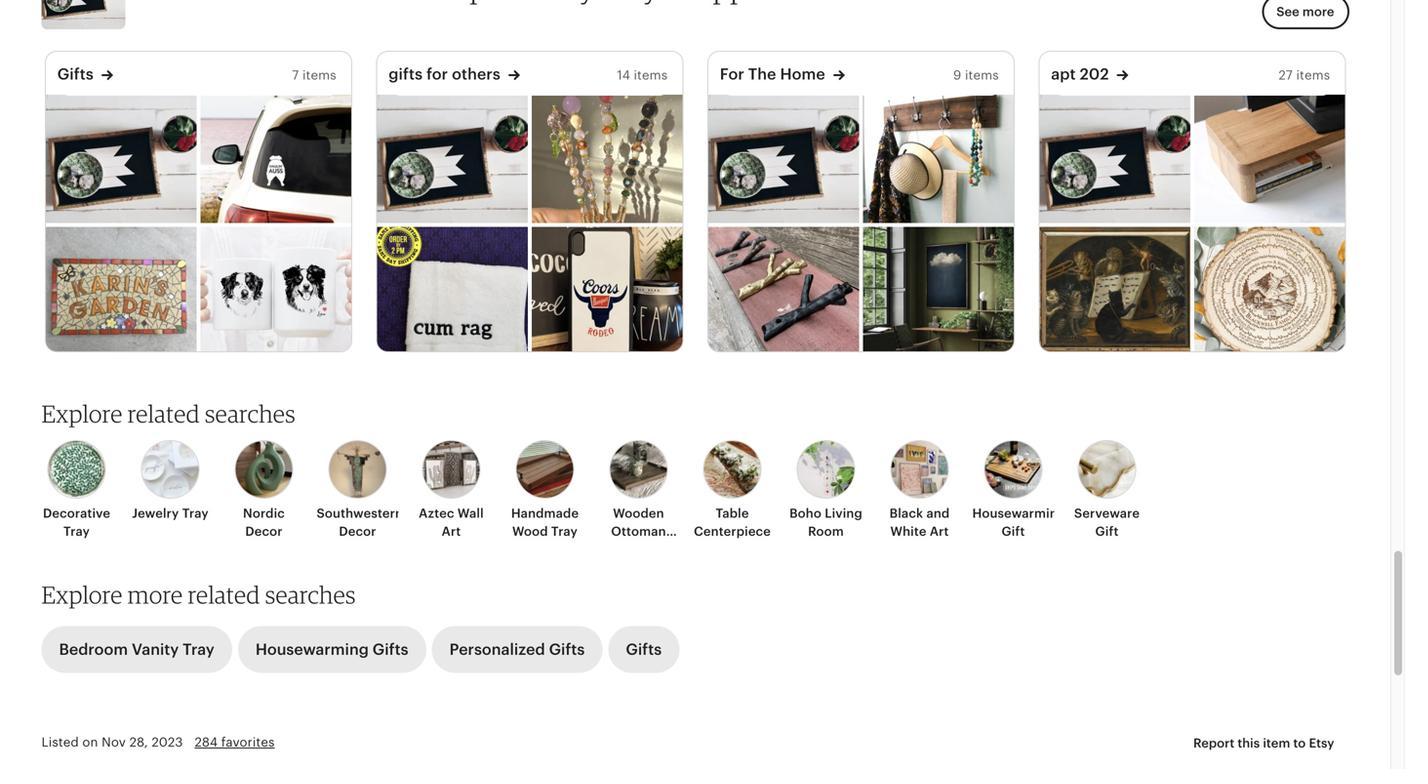 Task type: vqa. For each thing, say whether or not it's contained in the screenshot.
'ship'
no



Task type: locate. For each thing, give the bounding box(es) containing it.
decor down southwestern
[[339, 524, 376, 539]]

gifts
[[389, 66, 423, 83]]

see more
[[1277, 4, 1335, 19]]

the
[[749, 66, 777, 83]]

black
[[890, 506, 924, 521]]

tray for bedroom vanity tray
[[183, 641, 215, 658]]

3 items from the left
[[965, 68, 999, 83]]

explore up bedroom at the left bottom of page
[[41, 580, 123, 609]]

southandart vintage moody clouds wall art print, cloudy sky framed large gallery art, minimalist art with hanging kit image
[[863, 227, 1014, 355]]

1 horizontal spatial gift
[[1096, 524, 1119, 539]]

tray for wooden ottoman tray
[[626, 542, 652, 556]]

gifts inside "link"
[[373, 641, 409, 658]]

tray down decorative
[[63, 524, 90, 539]]

2 wood serving tray / decorative ottoman tray, wooden breakfast tray, aztec decor, southwestern decor, rustic home decor, housewarming gift image from the left
[[377, 95, 528, 223]]

items for apt
[[1297, 68, 1331, 83]]

black and white art link
[[879, 440, 961, 540]]

gift inside housewarming gift
[[1002, 524, 1025, 539]]

to
[[1294, 736, 1306, 751]]

2 decor from the left
[[339, 524, 376, 539]]

284 favorites link
[[195, 735, 275, 750]]

1 gift from the left
[[1002, 524, 1025, 539]]

nordic decor
[[243, 506, 285, 539]]

explore inside region
[[41, 399, 123, 428]]

searches up nordic decor link
[[205, 399, 296, 428]]

jewelry tray link
[[129, 440, 211, 523]]

1 explore from the top
[[41, 399, 123, 428]]

1 horizontal spatial more
[[1303, 4, 1335, 19]]

items for gifts
[[634, 68, 668, 83]]

boho living room link
[[785, 440, 867, 540]]

nordic
[[243, 506, 285, 521]]

explore related searches region
[[30, 399, 1361, 576]]

4 wood serving tray / decorative ottoman tray, wooden breakfast tray, aztec decor, southwestern decor, rustic home decor, housewarming gift image from the left
[[1040, 95, 1191, 223]]

banquet rodeo iphone case / western phone case / trendy phone case/ coors phone case image
[[532, 227, 683, 355]]

living
[[825, 506, 863, 521]]

1 horizontal spatial housewarming
[[973, 506, 1066, 521]]

related down nordic decor on the left of page
[[188, 580, 260, 609]]

gifts link
[[609, 626, 680, 673]]

items right 27
[[1297, 68, 1331, 83]]

0 horizontal spatial housewarming
[[256, 641, 369, 658]]

for
[[427, 66, 448, 83]]

9
[[954, 68, 962, 83]]

1 vertical spatial searches
[[265, 580, 356, 609]]

best valentine's day gifts | valentine's day | valentine's day gift | valentines day gift for husband | manly valentine's day | cheap valent image
[[377, 227, 528, 355]]

gift inside serveware gift
[[1096, 524, 1119, 539]]

1 vertical spatial explore
[[41, 580, 123, 609]]

items right the 9
[[965, 68, 999, 83]]

2 art from the left
[[930, 524, 949, 539]]

mushroom crystal wand clips | atm card clip  | long nail grabber | bracelet helper | multi use clip | gift for her | gift for smoker image
[[532, 95, 683, 223]]

handmade wood tray
[[511, 506, 579, 539]]

items right "14"
[[634, 68, 668, 83]]

bedroom vanity tray link
[[41, 626, 232, 673]]

items
[[303, 68, 337, 83], [634, 68, 668, 83], [965, 68, 999, 83], [1297, 68, 1331, 83]]

table centerpiece link
[[692, 440, 774, 540]]

0 vertical spatial searches
[[205, 399, 296, 428]]

searches
[[205, 399, 296, 428], [265, 580, 356, 609]]

personalized gifts link
[[432, 626, 603, 673]]

1 decor from the left
[[245, 524, 283, 539]]

related up jewelry tray 'link' at bottom
[[128, 399, 200, 428]]

see
[[1277, 4, 1300, 19]]

wood serving tray / decorative ottoman tray, wooden breakfast tray, aztec decor, southwestern decor, rustic home decor, housewarming gift image
[[46, 95, 196, 223], [377, 95, 528, 223], [708, 95, 859, 223], [1040, 95, 1191, 223]]

0 horizontal spatial gift
[[1002, 524, 1025, 539]]

explore
[[41, 399, 123, 428], [41, 580, 123, 609]]

bedroom vanity tray
[[59, 641, 215, 658]]

art down and
[[930, 524, 949, 539]]

this
[[1238, 736, 1260, 751]]

decor down nordic
[[245, 524, 283, 539]]

aztec wall art
[[419, 506, 484, 539]]

tray inside handmade wood tray
[[551, 524, 578, 539]]

art down aztec
[[442, 524, 461, 539]]

apt
[[1052, 66, 1076, 83]]

0 horizontal spatial more
[[128, 580, 183, 609]]

gifts
[[57, 66, 94, 83], [373, 641, 409, 658], [549, 641, 585, 658], [626, 641, 662, 658]]

housewarming inside housewarming gifts "link"
[[256, 641, 369, 658]]

housewarming for gifts
[[256, 641, 369, 658]]

more
[[1303, 4, 1335, 19], [128, 580, 183, 609]]

0 horizontal spatial art
[[442, 524, 461, 539]]

black and white art
[[890, 506, 950, 539]]

more up the vanity
[[128, 580, 183, 609]]

0 vertical spatial housewarming
[[973, 506, 1066, 521]]

0 vertical spatial more
[[1303, 4, 1335, 19]]

art
[[442, 524, 461, 539], [930, 524, 949, 539]]

1 art from the left
[[442, 524, 461, 539]]

decor
[[245, 524, 283, 539], [339, 524, 376, 539]]

serveware
[[1075, 506, 1140, 521]]

2 gift from the left
[[1096, 524, 1119, 539]]

27
[[1279, 68, 1293, 83]]

gift right black and white art at right
[[1002, 524, 1025, 539]]

housewarming
[[973, 506, 1066, 521], [256, 641, 369, 658]]

1 vertical spatial housewarming
[[256, 641, 369, 658]]

wooden
[[613, 506, 665, 521]]

tray right jewelry
[[182, 506, 209, 521]]

decor inside nordic decor
[[245, 524, 283, 539]]

related
[[128, 399, 200, 428], [188, 580, 260, 609]]

nov
[[102, 735, 126, 750]]

2 items from the left
[[634, 68, 668, 83]]

0 horizontal spatial decor
[[245, 524, 283, 539]]

housewarming gifts link
[[238, 626, 426, 673]]

4 items from the left
[[1297, 68, 1331, 83]]

wood serving tray / decorative ottoman tray, wooden breakfast tray, aztec decor, southwestern decor, rustic home decor, housewarming gift image for for the home
[[708, 95, 859, 223]]

others
[[452, 66, 501, 83]]

1 horizontal spatial decor
[[339, 524, 376, 539]]

bedroom
[[59, 641, 128, 658]]

gift down serveware
[[1096, 524, 1119, 539]]

tray down the handmade
[[551, 524, 578, 539]]

personalized gifts
[[450, 641, 585, 658]]

explore up 'decorative tray' link at bottom left
[[41, 399, 123, 428]]

nordic decor link
[[223, 440, 305, 540]]

more for explore
[[128, 580, 183, 609]]

decor for southwestern decor
[[339, 524, 376, 539]]

art inside black and white art
[[930, 524, 949, 539]]

0 vertical spatial explore
[[41, 399, 123, 428]]

decor inside southwestern decor
[[339, 524, 376, 539]]

gift
[[1002, 524, 1025, 539], [1096, 524, 1119, 539]]

tray right the vanity
[[183, 641, 215, 658]]

more right "see"
[[1303, 4, 1335, 19]]

personalised mosaic garden sign, plaque, gift, yard, garden, allotment, vegetable patch, sign, made to order. image
[[46, 227, 196, 355]]

1 wood serving tray / decorative ottoman tray, wooden breakfast tray, aztec decor, southwestern decor, rustic home decor, housewarming gift image from the left
[[46, 95, 196, 223]]

1 horizontal spatial art
[[930, 524, 949, 539]]

1 vertical spatial more
[[128, 580, 183, 609]]

3 wood serving tray / decorative ottoman tray, wooden breakfast tray, aztec decor, southwestern decor, rustic home decor, housewarming gift image from the left
[[708, 95, 859, 223]]

housewarming inside explore related searches region
[[973, 506, 1066, 521]]

report this item to etsy
[[1194, 736, 1335, 751]]

2 explore from the top
[[41, 580, 123, 609]]

items right 7
[[303, 68, 337, 83]]

listed
[[41, 735, 79, 750]]

report
[[1194, 736, 1235, 751]]

explore more related searches
[[41, 580, 356, 609]]

tray inside wooden ottoman tray
[[626, 542, 652, 556]]

tray down ottoman at the bottom left
[[626, 542, 652, 556]]

decor for nordic decor
[[245, 524, 283, 539]]

0 vertical spatial related
[[128, 399, 200, 428]]

apt 202
[[1052, 66, 1110, 83]]

ottoman
[[611, 524, 666, 539]]

searches up housewarming gifts
[[265, 580, 356, 609]]

serveware gift
[[1075, 506, 1140, 539]]

202
[[1080, 66, 1110, 83]]

southwestern decor link
[[317, 440, 403, 540]]

vinyl decal australian shepherd haulin' auss image
[[200, 95, 351, 223]]



Task type: describe. For each thing, give the bounding box(es) containing it.
7 items
[[292, 68, 337, 83]]

explore for explore more related searches
[[41, 580, 123, 609]]

decorative tray
[[43, 506, 110, 539]]

wood
[[513, 524, 548, 539]]

1 items from the left
[[303, 68, 337, 83]]

rustic tree branch wall hook - cast iron metal or gold  or black  coat rack - bath towel hanger - home decor image
[[708, 227, 859, 355]]

and
[[927, 506, 950, 521]]

9 items
[[954, 68, 999, 83]]

bizarre renaissance cat painting, owl and cat orchestra, weird antique cat painting, high quality art print, antique cats playing music image
[[1040, 227, 1191, 355]]

2023
[[152, 735, 183, 750]]

home
[[780, 66, 826, 83]]

284 favorites
[[195, 735, 275, 750]]

1 vertical spatial related
[[188, 580, 260, 609]]

14 items
[[617, 68, 668, 83]]

wood serving tray / decorative ottoman tray, wooden breakfast tray, aztec decor, southwestern decor, rustic home decor, housewarming gift image for gifts
[[46, 95, 196, 223]]

for the home
[[720, 66, 826, 83]]

jewelry tray
[[132, 506, 209, 521]]

family tree art, personalized christmas gift for grandparents, custom ancestry wood slice chart, 20th anniversary genealogy, grandmother image
[[1195, 227, 1345, 355]]

item
[[1264, 736, 1291, 751]]

etsy
[[1310, 736, 1335, 751]]

favorites
[[221, 735, 275, 750]]

27 items
[[1279, 68, 1331, 83]]

wood serving tray / decorative ottoman tray, wooden breakfast tray, aztec decor, southwestern decor, rustic home decor, housewarming gift image for apt 202
[[1040, 95, 1191, 223]]

wooden ottoman tray
[[611, 506, 666, 556]]

for
[[720, 66, 745, 83]]

housewarming for gift
[[973, 506, 1066, 521]]

table
[[716, 506, 749, 521]]

wood serving tray / decorative ottoman tray, wooden breakfast tray, aztec decor, southwestern decor, rustic home decor, housewarming gift image for gifts for others
[[377, 95, 528, 223]]

explore related searches
[[41, 399, 296, 428]]

table centerpiece
[[694, 506, 771, 539]]

related inside region
[[128, 399, 200, 428]]

boho living room
[[790, 506, 863, 539]]

serveware gift link
[[1066, 440, 1149, 540]]

centerpiece
[[694, 524, 771, 539]]

oak wood monitor stand, computer stand, imac stand, gift for him, monitor riser, desk accessories image
[[1195, 95, 1345, 223]]

searches inside explore related searches region
[[205, 399, 296, 428]]

jewelry
[[132, 506, 179, 521]]

white
[[891, 524, 927, 539]]

decorative tray link
[[36, 440, 118, 540]]

southwestern decor
[[317, 506, 403, 539]]

14
[[617, 68, 631, 83]]

decorative
[[43, 506, 110, 521]]

see more link
[[1262, 0, 1350, 29]]

more for see
[[1303, 4, 1335, 19]]

tray inside 'link'
[[182, 506, 209, 521]]

7
[[292, 68, 299, 83]]

tray inside decorative tray
[[63, 524, 90, 539]]

personalized
[[450, 641, 545, 658]]

28,
[[129, 735, 148, 750]]

gift for serveware gift
[[1096, 524, 1119, 539]]

listed on nov 28, 2023
[[41, 735, 183, 750]]

handmade
[[511, 506, 579, 521]]

items for for
[[965, 68, 999, 83]]

284
[[195, 735, 218, 750]]

wooden ottoman tray link
[[598, 440, 680, 556]]

wall
[[458, 506, 484, 521]]

aztec
[[419, 506, 455, 521]]

housewarming gift
[[973, 506, 1066, 539]]

explore for explore related searches
[[41, 399, 123, 428]]

gifts for others
[[389, 66, 501, 83]]

reclaimed barn wood coat rack image
[[863, 95, 1014, 223]]

vanity
[[132, 641, 179, 658]]

room
[[808, 524, 844, 539]]

gift for housewarming gift
[[1002, 524, 1025, 539]]

report this item to etsy button
[[1179, 726, 1350, 761]]

handmade wood tray link
[[504, 440, 586, 540]]

housewarming gift link
[[973, 440, 1066, 540]]

southwestern
[[317, 506, 403, 521]]

on
[[82, 735, 98, 750]]

housewarming gifts
[[256, 641, 409, 658]]

tray for handmade wood tray
[[551, 524, 578, 539]]

art inside aztec wall art
[[442, 524, 461, 539]]

australian shepherd mug, aussie mug, personalized australian shepherd gift, custom name aussie coffee mug, australian shepherd memorial gift image
[[200, 227, 351, 355]]

aztec wall art link
[[410, 440, 492, 540]]

boho
[[790, 506, 822, 521]]



